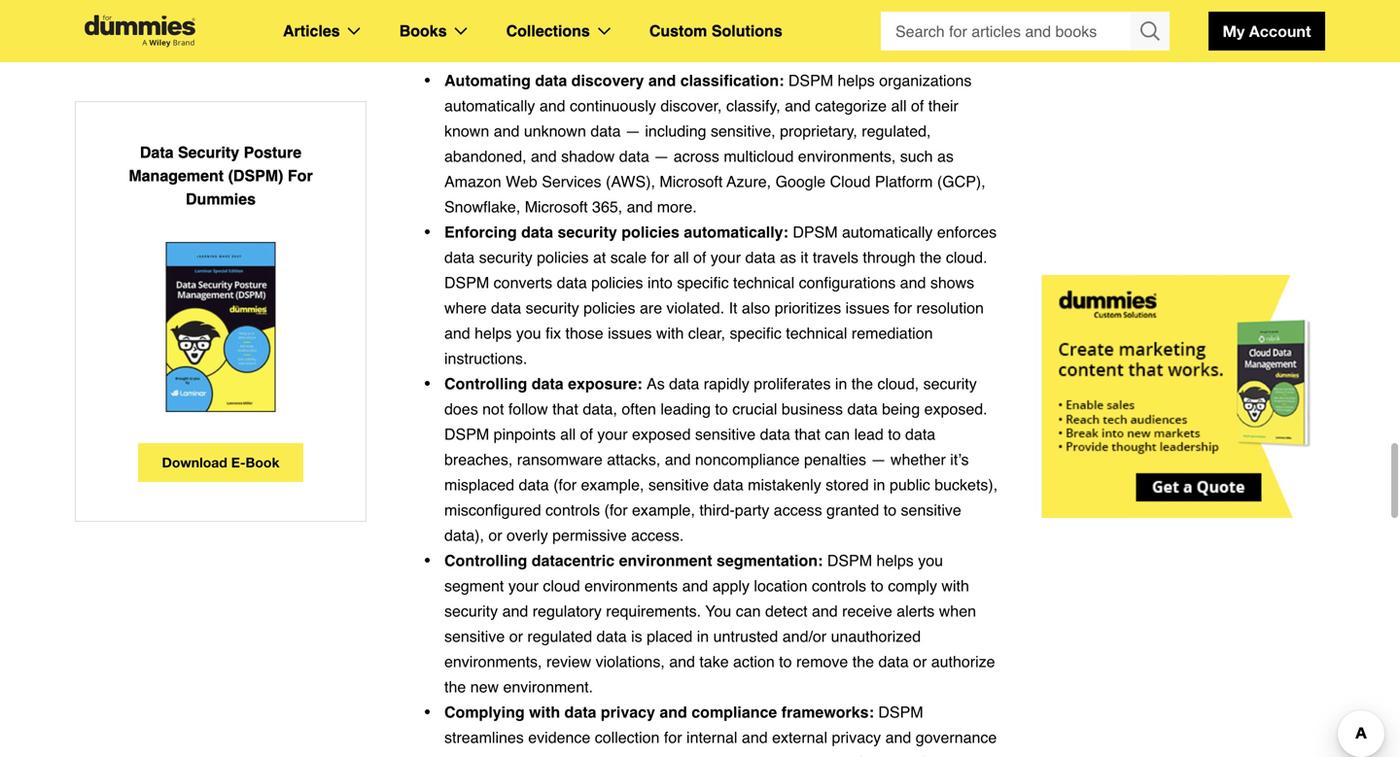 Task type: vqa. For each thing, say whether or not it's contained in the screenshot.


Task type: describe. For each thing, give the bounding box(es) containing it.
the inside dpsm automatically enforces data security policies at scale for all of your data as it travels through the cloud. dspm converts data policies into specific technical configurations and shows where data security policies are violated. it also prioritizes issues for resolution and helps you fix those issues with clear, specific technical remediation instructions.
[[920, 248, 942, 266]]

(gcp),
[[937, 173, 986, 191]]

2 vertical spatial with
[[529, 703, 560, 721]]

stored
[[826, 476, 869, 494]]

placed
[[647, 628, 693, 646]]

more.
[[657, 198, 697, 216]]

services
[[542, 173, 601, 191]]

(aws),
[[606, 173, 655, 191]]

data down automatically:
[[745, 248, 776, 266]]

violated.
[[667, 299, 725, 317]]

internal
[[686, 729, 737, 747]]

at
[[593, 248, 606, 266]]

policies up 'scale'
[[622, 223, 679, 241]]

as data rapidly proliferates in the cloud, security does not follow that data, often leading to crucial business data being exposed. dspm pinpoints all of your exposed sensitive data that can lead to data breaches, ransomware attacks, and noncompliance penalties — whether it's misplaced data (for example, sensitive data mistakenly stored in public buckets), misconfigured controls (for example, third-party access granted to sensitive data), or overly permissive access.
[[444, 375, 998, 544]]

public
[[890, 476, 930, 494]]

controls inside dspm helps you segment your cloud environments and apply location controls to comply with security and regulatory requirements. you can detect and receive alerts when sensitive or regulated data is placed in untrusted and/or unauthorized environments, review violations, and take action to remove the data or authorize the new environment.
[[812, 577, 866, 595]]

and up unknown
[[539, 97, 565, 115]]

whether
[[891, 451, 946, 469]]

business
[[782, 400, 843, 418]]

and up discover,
[[648, 71, 676, 89]]

misplaced
[[444, 476, 514, 494]]

into
[[648, 274, 673, 292]]

1 vertical spatial that
[[795, 425, 821, 443]]

automatically inside "dspm helps organizations automatically and continuously discover, classify, and categorize all of their known and unknown data — including sensitive, proprietary, regulated, abandoned, and shadow data — across multicloud environments, such as amazon web services (aws), microsoft azure, google cloud platform (gcp), snowflake, microsoft 365, and more."
[[444, 97, 535, 115]]

sensitive down public
[[901, 501, 961, 519]]

1 horizontal spatial microsoft
[[660, 173, 723, 191]]

0 horizontal spatial privacy
[[601, 703, 655, 721]]

sensitive up the noncompliance at bottom
[[695, 425, 756, 443]]

detect
[[765, 602, 808, 620]]

snowflake,
[[444, 198, 520, 216]]

mistakenly
[[748, 476, 821, 494]]

and/or
[[782, 628, 827, 646]]

(dspm)
[[228, 167, 283, 185]]

0 horizontal spatial discovery
[[571, 71, 644, 89]]

crucial
[[732, 400, 777, 418]]

book
[[246, 455, 280, 471]]

it
[[729, 299, 737, 317]]

automating data discovery and classification:
[[444, 71, 788, 89]]

2 horizontal spatial or
[[913, 653, 927, 671]]

controlling for as data rapidly proliferates in the cloud, security does not follow that data, often leading to crucial business data being exposed. dspm pinpoints all of your exposed sensitive data that can lead to data breaches, ransomware attacks, and noncompliance penalties — whether it's misplaced data (for example, sensitive data mistakenly stored in public buckets), misconfigured controls (for example, third-party access granted to sensitive data), or overly permissive access.
[[444, 375, 527, 393]]

being
[[882, 400, 920, 418]]

policies left at
[[537, 248, 589, 266]]

and inside as data rapidly proliferates in the cloud, security does not follow that data, often leading to crucial business data being exposed. dspm pinpoints all of your exposed sensitive data that can lead to data breaches, ransomware attacks, and noncompliance penalties — whether it's misplaced data (for example, sensitive data mistakenly stored in public buckets), misconfigured controls (for example, third-party access granted to sensitive data), or overly permissive access.
[[665, 451, 691, 469]]

segmentation:
[[717, 552, 823, 570]]

all inside "dspm helps organizations automatically and continuously discover, classify, and categorize all of their known and unknown data — including sensitive, proprietary, regulated, abandoned, and shadow data — across multicloud environments, such as amazon web services (aws), microsoft azure, google cloud platform (gcp), snowflake, microsoft 365, and more."
[[891, 97, 907, 115]]

permissive
[[552, 526, 627, 544]]

advertisement element
[[1042, 275, 1334, 518]]

their
[[928, 97, 959, 115]]

with inside dpsm automatically enforces data security policies at scale for all of your data as it travels through the cloud. dspm converts data policies into specific technical configurations and shows where data security policies are violated. it also prioritizes issues for resolution and helps you fix those issues with clear, specific technical remediation instructions.
[[656, 324, 684, 342]]

and up the classification
[[885, 729, 911, 747]]

alerts
[[897, 602, 935, 620]]

solutions
[[712, 22, 782, 40]]

and down (aws),
[[627, 198, 653, 216]]

converts
[[494, 274, 552, 292]]

lead
[[854, 425, 884, 443]]

google
[[775, 173, 826, 191]]

of inside "dspm helps organizations automatically and continuously discover, classify, and categorize all of their known and unknown data — including sensitive, proprietary, regulated, abandoned, and shadow data — across multicloud environments, such as amazon web services (aws), microsoft azure, google cloud platform (gcp), snowflake, microsoft 365, and more."
[[911, 97, 924, 115]]

follow
[[508, 400, 548, 418]]

0 vertical spatial technical
[[733, 274, 795, 292]]

unknown
[[524, 122, 586, 140]]

in inside dspm helps you segment your cloud environments and apply location controls to comply with security and regulatory requirements. you can detect and receive alerts when sensitive or regulated data is placed in untrusted and/or unauthorized environments, review violations, and take action to remove the data or authorize the new environment.
[[697, 628, 709, 646]]

multicloud
[[724, 147, 794, 165]]

data up converts
[[521, 223, 553, 241]]

environments, inside "dspm helps organizations automatically and continuously discover, classify, and categorize all of their known and unknown data — including sensitive, proprietary, regulated, abandoned, and shadow data — across multicloud environments, such as amazon web services (aws), microsoft azure, google cloud platform (gcp), snowflake, microsoft 365, and more."
[[798, 147, 896, 165]]

dpsm
[[793, 223, 838, 241]]

logo image
[[75, 15, 205, 47]]

as inside dpsm automatically enforces data security policies at scale for all of your data as it travels through the cloud. dspm converts data policies into specific technical configurations and shows where data security policies are violated. it also prioritizes issues for resolution and helps you fix those issues with clear, specific technical remediation instructions.
[[780, 248, 796, 266]]

cloud.
[[946, 248, 987, 266]]

security inside dspm helps you segment your cloud environments and apply location controls to comply with security and regulatory requirements. you can detect and receive alerts when sensitive or regulated data is placed in untrusted and/or unauthorized environments, review violations, and take action to remove the data or authorize the new environment.
[[444, 602, 498, 620]]

requirements.
[[606, 602, 701, 620]]

penalties
[[804, 451, 866, 469]]

data right converts
[[557, 274, 587, 292]]

data up evidence
[[564, 703, 596, 721]]

regulated
[[527, 628, 592, 646]]

1 vertical spatial (for
[[604, 501, 628, 519]]

with inside dspm helps you segment your cloud environments and apply location controls to comply with security and regulatory requirements. you can detect and receive alerts when sensitive or regulated data is placed in untrusted and/or unauthorized environments, review violations, and take action to remove the data or authorize the new environment.
[[942, 577, 969, 595]]

security up converts
[[479, 248, 533, 266]]

to up the receive on the bottom
[[871, 577, 884, 595]]

data up the whether
[[905, 425, 936, 443]]

proliferates
[[754, 375, 831, 393]]

data up third- on the bottom of page
[[713, 476, 744, 494]]

automatically:
[[684, 223, 788, 241]]

1 horizontal spatial in
[[835, 375, 847, 393]]

and left the shows
[[900, 274, 926, 292]]

data left is
[[597, 628, 627, 646]]

environment
[[619, 552, 712, 570]]

buckets),
[[935, 476, 998, 494]]

enforces
[[937, 223, 997, 241]]

policies up those
[[584, 299, 635, 317]]

download e-book link
[[138, 443, 303, 482]]

and down segment at the left of page
[[502, 602, 528, 620]]

data up follow
[[532, 375, 564, 393]]

1 vertical spatial example,
[[632, 501, 695, 519]]

and down where
[[444, 324, 470, 342]]

helps inside dpsm automatically enforces data security policies at scale for all of your data as it travels through the cloud. dspm converts data policies into specific technical configurations and shows where data security policies are violated. it also prioritizes issues for resolution and helps you fix those issues with clear, specific technical remediation instructions.
[[475, 324, 512, 342]]

streamlines
[[444, 729, 524, 747]]

shows
[[930, 274, 974, 292]]

sensitive,
[[711, 122, 776, 140]]

0 vertical spatial that
[[552, 400, 578, 418]]

security inside as data rapidly proliferates in the cloud, security does not follow that data, often leading to crucial business data being exposed. dspm pinpoints all of your exposed sensitive data that can lead to data breaches, ransomware attacks, and noncompliance penalties — whether it's misplaced data (for example, sensitive data mistakenly stored in public buckets), misconfigured controls (for example, third-party access granted to sensitive data), or overly permissive access.
[[923, 375, 977, 393]]

data down crucial
[[760, 425, 790, 443]]

to down public
[[884, 501, 897, 519]]

dspm helps organizations automatically and continuously discover, classify, and categorize all of their known and unknown data — including sensitive, proprietary, regulated, abandoned, and shadow data — across multicloud environments, such as amazon web services (aws), microsoft azure, google cloud platform (gcp), snowflake, microsoft 365, and more.
[[444, 71, 986, 216]]

new
[[470, 678, 499, 696]]

open book categories image
[[455, 27, 467, 35]]

external
[[772, 729, 827, 747]]

open collections list image
[[598, 27, 610, 35]]

it
[[801, 248, 808, 266]]

e-
[[231, 455, 246, 471]]

0 horizontal spatial —
[[625, 122, 641, 140]]

data down unauthorized at right bottom
[[878, 653, 909, 671]]

and up 'abandoned,'
[[494, 122, 520, 140]]

data down ransomware
[[519, 476, 549, 494]]

and down placed
[[669, 653, 695, 671]]

1 vertical spatial technical
[[786, 324, 847, 342]]

security up fix
[[526, 299, 579, 317]]

0 horizontal spatial microsoft
[[525, 198, 588, 216]]

web
[[506, 173, 537, 191]]

for inside dspm streamlines evidence collection for internal and external privacy and governance stakeholders through autonomous data discovery and classification of yo
[[664, 729, 682, 747]]

configurations
[[799, 274, 896, 292]]

exposed
[[632, 425, 691, 443]]

custom solutions
[[649, 22, 782, 40]]

regulated,
[[862, 122, 931, 140]]

dspm for complying with data privacy and compliance frameworks:
[[878, 703, 923, 721]]

classification
[[819, 754, 907, 757]]

governance
[[916, 729, 997, 747]]

1 horizontal spatial issues
[[846, 299, 890, 317]]

access
[[774, 501, 822, 519]]

enforcing data security policies automatically:
[[444, 223, 793, 241]]

can inside dspm helps you segment your cloud environments and apply location controls to comply with security and regulatory requirements. you can detect and receive alerts when sensitive or regulated data is placed in untrusted and/or unauthorized environments, review violations, and take action to remove the data or authorize the new environment.
[[736, 602, 761, 620]]

breaches,
[[444, 451, 513, 469]]

through inside dpsm automatically enforces data security policies at scale for all of your data as it travels through the cloud. dspm converts data policies into specific technical configurations and shows where data security policies are violated. it also prioritizes issues for resolution and helps you fix those issues with clear, specific technical remediation instructions.
[[863, 248, 916, 266]]

close this dialog image
[[1371, 678, 1390, 698]]

all inside dpsm automatically enforces data security policies at scale for all of your data as it travels through the cloud. dspm converts data policies into specific technical configurations and shows where data security policies are violated. it also prioritizes issues for resolution and helps you fix those issues with clear, specific technical remediation instructions.
[[673, 248, 689, 266]]

or inside as data rapidly proliferates in the cloud, security does not follow that data, often leading to crucial business data being exposed. dspm pinpoints all of your exposed sensitive data that can lead to data breaches, ransomware attacks, and noncompliance penalties — whether it's misplaced data (for example, sensitive data mistakenly stored in public buckets), misconfigured controls (for example, third-party access granted to sensitive data), or overly permissive access.
[[488, 526, 502, 544]]

categorize
[[815, 97, 887, 115]]

books
[[399, 22, 447, 40]]

— inside as data rapidly proliferates in the cloud, security does not follow that data, often leading to crucial business data being exposed. dspm pinpoints all of your exposed sensitive data that can lead to data breaches, ransomware attacks, and noncompliance penalties — whether it's misplaced data (for example, sensitive data mistakenly stored in public buckets), misconfigured controls (for example, third-party access granted to sensitive data), or overly permissive access.
[[871, 451, 886, 469]]

it's
[[950, 451, 969, 469]]

download
[[162, 455, 227, 471]]

classify,
[[726, 97, 780, 115]]

data down collections
[[535, 71, 567, 89]]

where
[[444, 299, 487, 317]]

0 vertical spatial example,
[[581, 476, 644, 494]]

2 horizontal spatial in
[[873, 476, 885, 494]]

also
[[742, 299, 770, 317]]



Task type: locate. For each thing, give the bounding box(es) containing it.
controlling datacentric environment segmentation:
[[444, 552, 827, 570]]

and down exposed
[[665, 451, 691, 469]]

2 vertical spatial all
[[560, 425, 576, 443]]

— down continuously
[[625, 122, 641, 140]]

1 horizontal spatial or
[[509, 628, 523, 646]]

1 vertical spatial specific
[[730, 324, 782, 342]]

technical up also
[[733, 274, 795, 292]]

1 horizontal spatial through
[[863, 248, 916, 266]]

data down enforcing
[[444, 248, 475, 266]]

or left authorize
[[913, 653, 927, 671]]

discovery inside dspm streamlines evidence collection for internal and external privacy and governance stakeholders through autonomous data discovery and classification of yo
[[718, 754, 784, 757]]

0 vertical spatial (for
[[553, 476, 577, 494]]

download e-book
[[162, 455, 280, 471]]

and
[[648, 71, 676, 89], [539, 97, 565, 115], [785, 97, 811, 115], [494, 122, 520, 140], [531, 147, 557, 165], [627, 198, 653, 216], [900, 274, 926, 292], [444, 324, 470, 342], [665, 451, 691, 469], [682, 577, 708, 595], [502, 602, 528, 620], [812, 602, 838, 620], [669, 653, 695, 671], [660, 703, 687, 721], [742, 729, 768, 747], [885, 729, 911, 747], [789, 754, 814, 757]]

compliance
[[692, 703, 777, 721]]

platform
[[875, 173, 933, 191]]

abandoned,
[[444, 147, 527, 165]]

controlling up segment at the left of page
[[444, 552, 527, 570]]

and up you
[[682, 577, 708, 595]]

1 horizontal spatial all
[[673, 248, 689, 266]]

apply
[[712, 577, 750, 595]]

for down complying with data privacy and compliance frameworks:
[[664, 729, 682, 747]]

0 vertical spatial —
[[625, 122, 641, 140]]

often
[[622, 400, 656, 418]]

exposed.
[[924, 400, 987, 418]]

segment
[[444, 577, 504, 595]]

and down external
[[789, 754, 814, 757]]

discovery up continuously
[[571, 71, 644, 89]]

0 vertical spatial controls
[[546, 501, 600, 519]]

your down automatically:
[[711, 248, 741, 266]]

policies down 'scale'
[[591, 274, 643, 292]]

you up "comply"
[[918, 552, 943, 570]]

1 horizontal spatial can
[[825, 425, 850, 443]]

can inside as data rapidly proliferates in the cloud, security does not follow that data, often leading to crucial business data being exposed. dspm pinpoints all of your exposed sensitive data that can lead to data breaches, ransomware attacks, and noncompliance penalties — whether it's misplaced data (for example, sensitive data mistakenly stored in public buckets), misconfigured controls (for example, third-party access granted to sensitive data), or overly permissive access.
[[825, 425, 850, 443]]

open article categories image
[[348, 27, 360, 35]]

2 horizontal spatial helps
[[877, 552, 914, 570]]

0 horizontal spatial as
[[780, 248, 796, 266]]

of
[[911, 97, 924, 115], [693, 248, 706, 266], [580, 425, 593, 443], [911, 754, 924, 757]]

1 vertical spatial you
[[918, 552, 943, 570]]

book image image
[[166, 242, 276, 412]]

1 vertical spatial can
[[736, 602, 761, 620]]

—
[[625, 122, 641, 140], [654, 147, 669, 165], [871, 451, 886, 469]]

microsoft down services on the left of the page
[[525, 198, 588, 216]]

1 horizontal spatial as
[[937, 147, 954, 165]]

your inside dspm helps you segment your cloud environments and apply location controls to comply with security and regulatory requirements. you can detect and receive alerts when sensitive or regulated data is placed in untrusted and/or unauthorized environments, review violations, and take action to remove the data or authorize the new environment.
[[508, 577, 539, 595]]

to right the lead
[[888, 425, 901, 443]]

data down continuously
[[591, 122, 621, 140]]

your
[[711, 248, 741, 266], [597, 425, 628, 443], [508, 577, 539, 595]]

0 horizontal spatial you
[[516, 324, 541, 342]]

through inside dspm streamlines evidence collection for internal and external privacy and governance stakeholders through autonomous data discovery and classification of yo
[[537, 754, 590, 757]]

1 vertical spatial privacy
[[832, 729, 881, 747]]

across
[[674, 147, 719, 165]]

of inside dpsm automatically enforces data security policies at scale for all of your data as it travels through the cloud. dspm converts data policies into specific technical configurations and shows where data security policies are violated. it also prioritizes issues for resolution and helps you fix those issues with clear, specific technical remediation instructions.
[[693, 248, 706, 266]]

2 vertical spatial for
[[664, 729, 682, 747]]

all up regulated,
[[891, 97, 907, 115]]

of left their
[[911, 97, 924, 115]]

1 vertical spatial microsoft
[[525, 198, 588, 216]]

0 vertical spatial you
[[516, 324, 541, 342]]

issues down are
[[608, 324, 652, 342]]

remediation
[[852, 324, 933, 342]]

1 vertical spatial issues
[[608, 324, 652, 342]]

specific
[[677, 274, 729, 292], [730, 324, 782, 342]]

to right action
[[779, 653, 792, 671]]

that down business in the right bottom of the page
[[795, 425, 821, 443]]

of inside dspm streamlines evidence collection for internal and external privacy and governance stakeholders through autonomous data discovery and classification of yo
[[911, 754, 924, 757]]

1 vertical spatial in
[[873, 476, 885, 494]]

environments, inside dspm helps you segment your cloud environments and apply location controls to comply with security and regulatory requirements. you can detect and receive alerts when sensitive or regulated data is placed in untrusted and/or unauthorized environments, review violations, and take action to remove the data or authorize the new environment.
[[444, 653, 542, 671]]

dspm down does
[[444, 425, 489, 443]]

security
[[178, 143, 239, 161]]

complying with data privacy and compliance frameworks:
[[444, 703, 878, 721]]

1 horizontal spatial environments,
[[798, 147, 896, 165]]

you inside dspm helps you segment your cloud environments and apply location controls to comply with security and regulatory requirements. you can detect and receive alerts when sensitive or regulated data is placed in untrusted and/or unauthorized environments, review violations, and take action to remove the data or authorize the new environment.
[[918, 552, 943, 570]]

for up remediation in the right top of the page
[[894, 299, 912, 317]]

1 vertical spatial controlling
[[444, 552, 527, 570]]

all up ransomware
[[560, 425, 576, 443]]

continuously
[[570, 97, 656, 115]]

and up and/or
[[812, 602, 838, 620]]

0 vertical spatial discovery
[[571, 71, 644, 89]]

your inside as data rapidly proliferates in the cloud, security does not follow that data, often leading to crucial business data being exposed. dspm pinpoints all of your exposed sensitive data that can lead to data breaches, ransomware attacks, and noncompliance penalties — whether it's misplaced data (for example, sensitive data mistakenly stored in public buckets), misconfigured controls (for example, third-party access granted to sensitive data), or overly permissive access.
[[597, 425, 628, 443]]

1 vertical spatial controls
[[812, 577, 866, 595]]

0 vertical spatial environments,
[[798, 147, 896, 165]]

2 horizontal spatial all
[[891, 97, 907, 115]]

in left public
[[873, 476, 885, 494]]

0 vertical spatial microsoft
[[660, 173, 723, 191]]

0 horizontal spatial specific
[[677, 274, 729, 292]]

0 horizontal spatial or
[[488, 526, 502, 544]]

does
[[444, 400, 478, 418]]

environments, up the cloud
[[798, 147, 896, 165]]

specific up violated.
[[677, 274, 729, 292]]

controls up permissive on the bottom left of page
[[546, 501, 600, 519]]

you inside dpsm automatically enforces data security policies at scale for all of your data as it travels through the cloud. dspm converts data policies into specific technical configurations and shows where data security policies are violated. it also prioritizes issues for resolution and helps you fix those issues with clear, specific technical remediation instructions.
[[516, 324, 541, 342]]

1 controlling from the top
[[444, 375, 527, 393]]

are
[[640, 299, 662, 317]]

known
[[444, 122, 489, 140]]

issues down configurations
[[846, 299, 890, 317]]

2 controlling from the top
[[444, 552, 527, 570]]

dpsm automatically enforces data security policies at scale for all of your data as it travels through the cloud. dspm converts data policies into specific technical configurations and shows where data security policies are violated. it also prioritizes issues for resolution and helps you fix those issues with clear, specific technical remediation instructions.
[[444, 223, 997, 368]]

dspm up where
[[444, 274, 489, 292]]

data),
[[444, 526, 484, 544]]

365,
[[592, 198, 622, 216]]

data inside dspm streamlines evidence collection for internal and external privacy and governance stakeholders through autonomous data discovery and classification of yo
[[684, 754, 714, 757]]

violations,
[[596, 653, 665, 671]]

sensitive up third- on the bottom of page
[[648, 476, 709, 494]]

to
[[715, 400, 728, 418], [888, 425, 901, 443], [884, 501, 897, 519], [871, 577, 884, 595], [779, 653, 792, 671]]

scale
[[610, 248, 647, 266]]

2 vertical spatial your
[[508, 577, 539, 595]]

environment.
[[503, 678, 593, 696]]

1 horizontal spatial your
[[597, 425, 628, 443]]

1 vertical spatial for
[[894, 299, 912, 317]]

attacks,
[[607, 451, 660, 469]]

1 horizontal spatial with
[[656, 324, 684, 342]]

with down are
[[656, 324, 684, 342]]

privacy up the classification
[[832, 729, 881, 747]]

1 horizontal spatial (for
[[604, 501, 628, 519]]

0 vertical spatial or
[[488, 526, 502, 544]]

posture
[[244, 143, 302, 161]]

the up the shows
[[920, 248, 942, 266]]

environments
[[584, 577, 678, 595]]

the left cloud,
[[852, 375, 873, 393]]

1 vertical spatial environments,
[[444, 653, 542, 671]]

helps inside dspm helps you segment your cloud environments and apply location controls to comply with security and regulatory requirements. you can detect and receive alerts when sensitive or regulated data is placed in untrusted and/or unauthorized environments, review violations, and take action to remove the data or authorize the new environment.
[[877, 552, 914, 570]]

2 horizontal spatial —
[[871, 451, 886, 469]]

dspm up categorize
[[788, 71, 833, 89]]

privacy
[[601, 703, 655, 721], [832, 729, 881, 747]]

resolution
[[916, 299, 984, 317]]

third-
[[699, 501, 735, 519]]

you
[[705, 602, 731, 620]]

azure,
[[727, 173, 771, 191]]

0 horizontal spatial controls
[[546, 501, 600, 519]]

0 horizontal spatial automatically
[[444, 97, 535, 115]]

discover,
[[661, 97, 722, 115]]

1 vertical spatial —
[[654, 147, 669, 165]]

1 horizontal spatial specific
[[730, 324, 782, 342]]

the down unauthorized at right bottom
[[852, 653, 874, 671]]

1 vertical spatial helps
[[475, 324, 512, 342]]

through down evidence
[[537, 754, 590, 757]]

custom solutions link
[[649, 18, 782, 44]]

custom
[[649, 22, 707, 40]]

microsoft
[[660, 173, 723, 191], [525, 198, 588, 216]]

helps inside "dspm helps organizations automatically and continuously discover, classify, and categorize all of their known and unknown data — including sensitive, proprietary, regulated, abandoned, and shadow data — across multicloud environments, such as amazon web services (aws), microsoft azure, google cloud platform (gcp), snowflake, microsoft 365, and more."
[[838, 71, 875, 89]]

and up internal
[[660, 703, 687, 721]]

1 horizontal spatial that
[[795, 425, 821, 443]]

in up business in the right bottom of the page
[[835, 375, 847, 393]]

your inside dpsm automatically enforces data security policies at scale for all of your data as it travels through the cloud. dspm converts data policies into specific technical configurations and shows where data security policies are violated. it also prioritizes issues for resolution and helps you fix those issues with clear, specific technical remediation instructions.
[[711, 248, 741, 266]]

receive
[[842, 602, 892, 620]]

1 vertical spatial automatically
[[842, 223, 933, 241]]

you left fix
[[516, 324, 541, 342]]

1 horizontal spatial helps
[[838, 71, 875, 89]]

dspm inside dspm helps you segment your cloud environments and apply location controls to comply with security and regulatory requirements. you can detect and receive alerts when sensitive or regulated data is placed in untrusted and/or unauthorized environments, review violations, and take action to remove the data or authorize the new environment.
[[827, 552, 872, 570]]

for
[[651, 248, 669, 266], [894, 299, 912, 317], [664, 729, 682, 747]]

group
[[881, 12, 1170, 51]]

data,
[[583, 400, 617, 418]]

ransomware
[[517, 451, 603, 469]]

0 vertical spatial for
[[651, 248, 669, 266]]

specific down also
[[730, 324, 782, 342]]

the inside as data rapidly proliferates in the cloud, security does not follow that data, often leading to crucial business data being exposed. dspm pinpoints all of your exposed sensitive data that can lead to data breaches, ransomware attacks, and noncompliance penalties — whether it's misplaced data (for example, sensitive data mistakenly stored in public buckets), misconfigured controls (for example, third-party access granted to sensitive data), or overly permissive access.
[[852, 375, 873, 393]]

controls
[[546, 501, 600, 519], [812, 577, 866, 595]]

of down automatically:
[[693, 248, 706, 266]]

pinpoints
[[494, 425, 556, 443]]

data up the lead
[[847, 400, 878, 418]]

dspm inside dspm streamlines evidence collection for internal and external privacy and governance stakeholders through autonomous data discovery and classification of yo
[[878, 703, 923, 721]]

sensitive inside dspm helps you segment your cloud environments and apply location controls to comply with security and regulatory requirements. you can detect and receive alerts when sensitive or regulated data is placed in untrusted and/or unauthorized environments, review violations, and take action to remove the data or authorize the new environment.
[[444, 628, 505, 646]]

in up take
[[697, 628, 709, 646]]

discovery down internal
[[718, 754, 784, 757]]

technical down prioritizes
[[786, 324, 847, 342]]

environments,
[[798, 147, 896, 165], [444, 653, 542, 671]]

that down "controlling data exposure:"
[[552, 400, 578, 418]]

Search for articles and books text field
[[881, 12, 1133, 51]]

dspm streamlines evidence collection for internal and external privacy and governance stakeholders through autonomous data discovery and classification of yo
[[444, 703, 997, 757]]

management
[[129, 167, 224, 185]]

1 horizontal spatial discovery
[[718, 754, 784, 757]]

can up untrusted
[[736, 602, 761, 620]]

cloud
[[543, 577, 580, 595]]

2 vertical spatial —
[[871, 451, 886, 469]]

1 horizontal spatial —
[[654, 147, 669, 165]]

noncompliance
[[695, 451, 800, 469]]

your left the "cloud"
[[508, 577, 539, 595]]

0 vertical spatial your
[[711, 248, 741, 266]]

enforcing
[[444, 223, 517, 241]]

controlling down 'instructions.'
[[444, 375, 527, 393]]

helps up "comply"
[[877, 552, 914, 570]]

my account
[[1223, 22, 1311, 40]]

controls inside as data rapidly proliferates in the cloud, security does not follow that data, often leading to crucial business data being exposed. dspm pinpoints all of your exposed sensitive data that can lead to data breaches, ransomware attacks, and noncompliance penalties — whether it's misplaced data (for example, sensitive data mistakenly stored in public buckets), misconfigured controls (for example, third-party access granted to sensitive data), or overly permissive access.
[[546, 501, 600, 519]]

with down environment.
[[529, 703, 560, 721]]

dspm for controlling datacentric environment segmentation:
[[827, 552, 872, 570]]

through
[[863, 248, 916, 266], [537, 754, 590, 757]]

1 vertical spatial as
[[780, 248, 796, 266]]

2 vertical spatial in
[[697, 628, 709, 646]]

you
[[516, 324, 541, 342], [918, 552, 943, 570]]

fix
[[546, 324, 561, 342]]

dspm inside as data rapidly proliferates in the cloud, security does not follow that data, often leading to crucial business data being exposed. dspm pinpoints all of your exposed sensitive data that can lead to data breaches, ransomware attacks, and noncompliance penalties — whether it's misplaced data (for example, sensitive data mistakenly stored in public buckets), misconfigured controls (for example, third-party access granted to sensitive data), or overly permissive access.
[[444, 425, 489, 443]]

0 horizontal spatial in
[[697, 628, 709, 646]]

to down rapidly
[[715, 400, 728, 418]]

0 vertical spatial helps
[[838, 71, 875, 89]]

0 vertical spatial issues
[[846, 299, 890, 317]]

including
[[645, 122, 706, 140]]

controlling data exposure:
[[444, 375, 647, 393]]

dspm inside "dspm helps organizations automatically and continuously discover, classify, and categorize all of their known and unknown data — including sensitive, proprietary, regulated, abandoned, and shadow data — across multicloud environments, such as amazon web services (aws), microsoft azure, google cloud platform (gcp), snowflake, microsoft 365, and more."
[[788, 71, 833, 89]]

0 vertical spatial controlling
[[444, 375, 527, 393]]

the left new
[[444, 678, 466, 696]]

data
[[140, 143, 174, 161]]

0 vertical spatial privacy
[[601, 703, 655, 721]]

0 horizontal spatial helps
[[475, 324, 512, 342]]

1 vertical spatial your
[[597, 425, 628, 443]]

can up penalties
[[825, 425, 850, 443]]

1 vertical spatial through
[[537, 754, 590, 757]]

1 vertical spatial all
[[673, 248, 689, 266]]

as inside "dspm helps organizations automatically and continuously discover, classify, and categorize all of their known and unknown data — including sensitive, proprietary, regulated, abandoned, and shadow data — across multicloud environments, such as amazon web services (aws), microsoft azure, google cloud platform (gcp), snowflake, microsoft 365, and more."
[[937, 147, 954, 165]]

0 horizontal spatial all
[[560, 425, 576, 443]]

1 vertical spatial or
[[509, 628, 523, 646]]

1 vertical spatial with
[[942, 577, 969, 595]]

evidence
[[528, 729, 590, 747]]

helps for controlling datacentric environment segmentation:
[[877, 552, 914, 570]]

0 vertical spatial through
[[863, 248, 916, 266]]

2 vertical spatial helps
[[877, 552, 914, 570]]

account
[[1249, 22, 1311, 40]]

data down converts
[[491, 299, 521, 317]]

your down the data,
[[597, 425, 628, 443]]

1 horizontal spatial privacy
[[832, 729, 881, 747]]

dspm up the classification
[[878, 703, 923, 721]]

0 vertical spatial can
[[825, 425, 850, 443]]

privacy inside dspm streamlines evidence collection for internal and external privacy and governance stakeholders through autonomous data discovery and classification of yo
[[832, 729, 881, 747]]

as
[[647, 375, 665, 393]]

— down including at the top
[[654, 147, 669, 165]]

2 horizontal spatial your
[[711, 248, 741, 266]]

data up leading
[[669, 375, 699, 393]]

1 horizontal spatial automatically
[[842, 223, 933, 241]]

controlling for dspm helps you segment your cloud environments and apply location controls to comply with security and regulatory requirements. you can detect and receive alerts when sensitive or regulated data is placed in untrusted and/or unauthorized environments, review violations, and take action to remove the data or authorize the new environment.
[[444, 552, 527, 570]]

misconfigured
[[444, 501, 541, 519]]

access.
[[631, 526, 684, 544]]

complying
[[444, 703, 525, 721]]

as right the such
[[937, 147, 954, 165]]

stakeholders
[[444, 754, 533, 757]]

helps for automating data discovery and classification:
[[838, 71, 875, 89]]

0 vertical spatial with
[[656, 324, 684, 342]]

frameworks:
[[781, 703, 874, 721]]

all inside as data rapidly proliferates in the cloud, security does not follow that data, often leading to crucial business data being exposed. dspm pinpoints all of your exposed sensitive data that can lead to data breaches, ransomware attacks, and noncompliance penalties — whether it's misplaced data (for example, sensitive data mistakenly stored in public buckets), misconfigured controls (for example, third-party access granted to sensitive data), or overly permissive access.
[[560, 425, 576, 443]]

through up configurations
[[863, 248, 916, 266]]

0 horizontal spatial (for
[[553, 476, 577, 494]]

1 vertical spatial discovery
[[718, 754, 784, 757]]

0 vertical spatial all
[[891, 97, 907, 115]]

automatically inside dpsm automatically enforces data security policies at scale for all of your data as it travels through the cloud. dspm converts data policies into specific technical configurations and shows where data security policies are violated. it also prioritizes issues for resolution and helps you fix those issues with clear, specific technical remediation instructions.
[[842, 223, 933, 241]]

datacentric
[[532, 552, 615, 570]]

of down governance
[[911, 754, 924, 757]]

unauthorized
[[831, 628, 921, 646]]

and up 'proprietary,'
[[785, 97, 811, 115]]

security up at
[[558, 223, 617, 241]]

0 horizontal spatial that
[[552, 400, 578, 418]]

for up into
[[651, 248, 669, 266]]

security up exposed.
[[923, 375, 977, 393]]

0 horizontal spatial issues
[[608, 324, 652, 342]]

0 vertical spatial in
[[835, 375, 847, 393]]

0 horizontal spatial can
[[736, 602, 761, 620]]

of down the data,
[[580, 425, 593, 443]]

party
[[735, 501, 769, 519]]

cloud,
[[877, 375, 919, 393]]

(for up permissive on the bottom left of page
[[604, 501, 628, 519]]

1 horizontal spatial controls
[[812, 577, 866, 595]]

data up (aws),
[[619, 147, 649, 165]]

all
[[891, 97, 907, 115], [673, 248, 689, 266], [560, 425, 576, 443]]

0 vertical spatial automatically
[[444, 97, 535, 115]]

0 horizontal spatial environments,
[[444, 653, 542, 671]]

dspm for automating data discovery and classification:
[[788, 71, 833, 89]]

privacy up collection
[[601, 703, 655, 721]]

0 vertical spatial specific
[[677, 274, 729, 292]]

untrusted
[[713, 628, 778, 646]]

dummies
[[186, 190, 256, 208]]

of inside as data rapidly proliferates in the cloud, security does not follow that data, often leading to crucial business data being exposed. dspm pinpoints all of your exposed sensitive data that can lead to data breaches, ransomware attacks, and noncompliance penalties — whether it's misplaced data (for example, sensitive data mistakenly stored in public buckets), misconfigured controls (for example, third-party access granted to sensitive data), or overly permissive access.
[[580, 425, 593, 443]]

granted
[[826, 501, 879, 519]]

with up when on the bottom right
[[942, 577, 969, 595]]

or left regulated at the left
[[509, 628, 523, 646]]

2 vertical spatial or
[[913, 653, 927, 671]]

controlling
[[444, 375, 527, 393], [444, 552, 527, 570]]

and down unknown
[[531, 147, 557, 165]]

dspm inside dpsm automatically enforces data security policies at scale for all of your data as it travels through the cloud. dspm converts data policies into specific technical configurations and shows where data security policies are violated. it also prioritizes issues for resolution and helps you fix those issues with clear, specific technical remediation instructions.
[[444, 274, 489, 292]]

automatically down 'platform'
[[842, 223, 933, 241]]

sensitive down segment at the left of page
[[444, 628, 505, 646]]

and down compliance in the bottom of the page
[[742, 729, 768, 747]]

all down more.
[[673, 248, 689, 266]]



